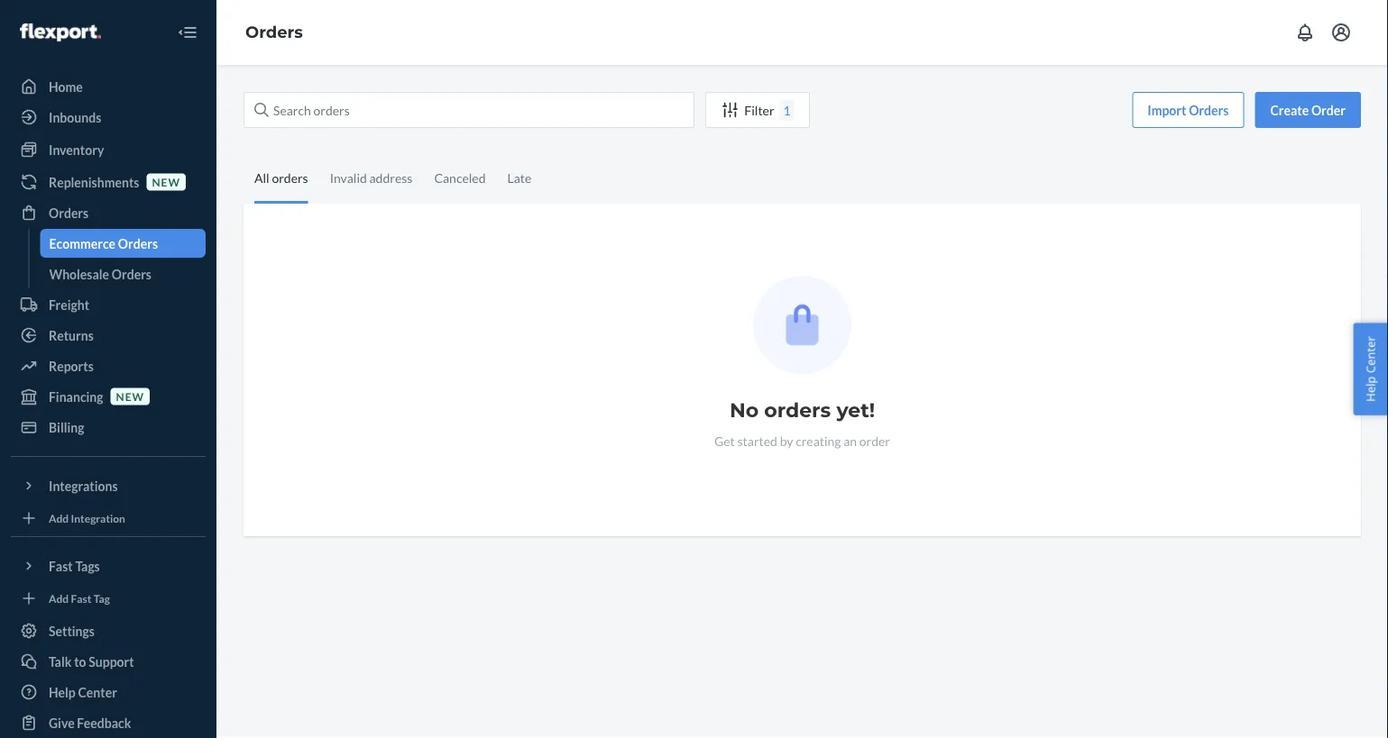 Task type: vqa. For each thing, say whether or not it's contained in the screenshot.
'any'
no



Task type: locate. For each thing, give the bounding box(es) containing it.
to
[[74, 654, 86, 670]]

give feedback
[[49, 716, 131, 731]]

orders for ecommerce orders
[[118, 236, 158, 251]]

new down reports link
[[116, 390, 144, 403]]

1 vertical spatial add
[[49, 592, 69, 605]]

0 vertical spatial help
[[1363, 377, 1379, 402]]

late
[[507, 170, 532, 185]]

orders down ecommerce orders link
[[112, 267, 152, 282]]

open account menu image
[[1331, 22, 1352, 43]]

new for financing
[[116, 390, 144, 403]]

fast inside fast tags dropdown button
[[49, 559, 73, 574]]

1 vertical spatial orders link
[[11, 198, 206, 227]]

feedback
[[77, 716, 131, 731]]

address
[[369, 170, 413, 185]]

new down inventory link
[[152, 175, 180, 188]]

add inside add fast tag link
[[49, 592, 69, 605]]

1 horizontal spatial help
[[1363, 377, 1379, 402]]

help center inside the help center link
[[49, 685, 117, 700]]

0 vertical spatial center
[[1363, 337, 1379, 374]]

import orders button
[[1132, 92, 1244, 128]]

1 vertical spatial fast
[[71, 592, 91, 605]]

1 vertical spatial new
[[116, 390, 144, 403]]

1 horizontal spatial orders
[[764, 398, 831, 423]]

no orders yet!
[[730, 398, 875, 423]]

orders link up ecommerce orders
[[11, 198, 206, 227]]

orders link
[[245, 22, 303, 42], [11, 198, 206, 227]]

orders up the get started by creating an order
[[764, 398, 831, 423]]

orders for no
[[764, 398, 831, 423]]

add inside add integration link
[[49, 512, 69, 525]]

0 vertical spatial orders
[[272, 170, 308, 185]]

creating
[[796, 433, 841, 449]]

add
[[49, 512, 69, 525], [49, 592, 69, 605]]

1 vertical spatial orders
[[764, 398, 831, 423]]

add up settings
[[49, 592, 69, 605]]

1 horizontal spatial help center
[[1363, 337, 1379, 402]]

get started by creating an order
[[714, 433, 890, 449]]

canceled
[[434, 170, 486, 185]]

0 horizontal spatial orders link
[[11, 198, 206, 227]]

new for replenishments
[[152, 175, 180, 188]]

add left the integration
[[49, 512, 69, 525]]

get
[[714, 433, 735, 449]]

talk
[[49, 654, 72, 670]]

new
[[152, 175, 180, 188], [116, 390, 144, 403]]

talk to support
[[49, 654, 134, 670]]

fast
[[49, 559, 73, 574], [71, 592, 91, 605]]

order
[[859, 433, 890, 449]]

0 vertical spatial help center
[[1363, 337, 1379, 402]]

0 horizontal spatial center
[[78, 685, 117, 700]]

1 horizontal spatial center
[[1363, 337, 1379, 374]]

center
[[1363, 337, 1379, 374], [78, 685, 117, 700]]

1 vertical spatial help center
[[49, 685, 117, 700]]

add fast tag
[[49, 592, 110, 605]]

import orders
[[1148, 102, 1229, 118]]

tags
[[75, 559, 100, 574]]

1 add from the top
[[49, 512, 69, 525]]

orders up wholesale orders link
[[118, 236, 158, 251]]

0 horizontal spatial new
[[116, 390, 144, 403]]

0 vertical spatial new
[[152, 175, 180, 188]]

support
[[89, 654, 134, 670]]

help center link
[[11, 678, 206, 707]]

inbounds
[[49, 110, 101, 125]]

1 vertical spatial help
[[49, 685, 76, 700]]

create order link
[[1255, 92, 1361, 128]]

fast left tag
[[71, 592, 91, 605]]

0 vertical spatial fast
[[49, 559, 73, 574]]

help
[[1363, 377, 1379, 402], [49, 685, 76, 700]]

orders right the 'import'
[[1189, 102, 1229, 118]]

help inside button
[[1363, 377, 1379, 402]]

inventory link
[[11, 135, 206, 164]]

orders
[[272, 170, 308, 185], [764, 398, 831, 423]]

help center inside help center button
[[1363, 337, 1379, 402]]

add fast tag link
[[11, 588, 206, 610]]

orders right all
[[272, 170, 308, 185]]

orders link up search image
[[245, 22, 303, 42]]

2 add from the top
[[49, 592, 69, 605]]

1 horizontal spatial new
[[152, 175, 180, 188]]

0 horizontal spatial help center
[[49, 685, 117, 700]]

home
[[49, 79, 83, 94]]

1
[[784, 102, 791, 118]]

0 vertical spatial orders link
[[245, 22, 303, 42]]

filter 1
[[744, 102, 791, 118]]

orders up search image
[[245, 22, 303, 42]]

invalid
[[330, 170, 367, 185]]

import
[[1148, 102, 1187, 118]]

add for add fast tag
[[49, 592, 69, 605]]

orders
[[245, 22, 303, 42], [1189, 102, 1229, 118], [49, 205, 89, 221], [118, 236, 158, 251], [112, 267, 152, 282]]

help center
[[1363, 337, 1379, 402], [49, 685, 117, 700]]

0 horizontal spatial orders
[[272, 170, 308, 185]]

help center button
[[1353, 323, 1388, 416]]

orders inside button
[[1189, 102, 1229, 118]]

fast left tags
[[49, 559, 73, 574]]

create
[[1270, 102, 1309, 118]]

0 vertical spatial add
[[49, 512, 69, 525]]



Task type: describe. For each thing, give the bounding box(es) containing it.
center inside button
[[1363, 337, 1379, 374]]

integration
[[71, 512, 125, 525]]

fast tags
[[49, 559, 100, 574]]

orders for all
[[272, 170, 308, 185]]

give
[[49, 716, 75, 731]]

integrations button
[[11, 472, 206, 501]]

home link
[[11, 72, 206, 101]]

0 horizontal spatial help
[[49, 685, 76, 700]]

freight link
[[11, 290, 206, 319]]

wholesale orders link
[[40, 260, 206, 289]]

fast tags button
[[11, 552, 206, 581]]

give feedback button
[[11, 709, 206, 738]]

integrations
[[49, 479, 118, 494]]

reports
[[49, 359, 94, 374]]

an
[[844, 433, 857, 449]]

1 horizontal spatial orders link
[[245, 22, 303, 42]]

add for add integration
[[49, 512, 69, 525]]

started
[[737, 433, 778, 449]]

1 vertical spatial center
[[78, 685, 117, 700]]

billing
[[49, 420, 84, 435]]

reports link
[[11, 352, 206, 381]]

settings link
[[11, 617, 206, 646]]

empty list image
[[753, 276, 852, 374]]

close navigation image
[[177, 22, 198, 43]]

settings
[[49, 624, 95, 639]]

tag
[[94, 592, 110, 605]]

orders for wholesale orders
[[112, 267, 152, 282]]

yet!
[[837, 398, 875, 423]]

freight
[[49, 297, 89, 313]]

Search orders text field
[[244, 92, 695, 128]]

orders for import orders
[[1189, 102, 1229, 118]]

financing
[[49, 389, 103, 405]]

open notifications image
[[1294, 22, 1316, 43]]

ecommerce orders link
[[40, 229, 206, 258]]

all
[[254, 170, 269, 185]]

ecommerce orders
[[49, 236, 158, 251]]

returns link
[[11, 321, 206, 350]]

wholesale orders
[[49, 267, 152, 282]]

inbounds link
[[11, 103, 206, 132]]

inventory
[[49, 142, 104, 157]]

invalid address
[[330, 170, 413, 185]]

filter
[[744, 102, 775, 118]]

create order
[[1270, 102, 1346, 118]]

no
[[730, 398, 759, 423]]

wholesale
[[49, 267, 109, 282]]

billing link
[[11, 413, 206, 442]]

search image
[[254, 103, 269, 117]]

fast inside add fast tag link
[[71, 592, 91, 605]]

all orders
[[254, 170, 308, 185]]

returns
[[49, 328, 94, 343]]

add integration link
[[11, 508, 206, 530]]

by
[[780, 433, 793, 449]]

add integration
[[49, 512, 125, 525]]

ecommerce
[[49, 236, 116, 251]]

replenishments
[[49, 175, 139, 190]]

flexport logo image
[[20, 23, 101, 41]]

talk to support button
[[11, 648, 206, 677]]

orders up ecommerce
[[49, 205, 89, 221]]

order
[[1312, 102, 1346, 118]]



